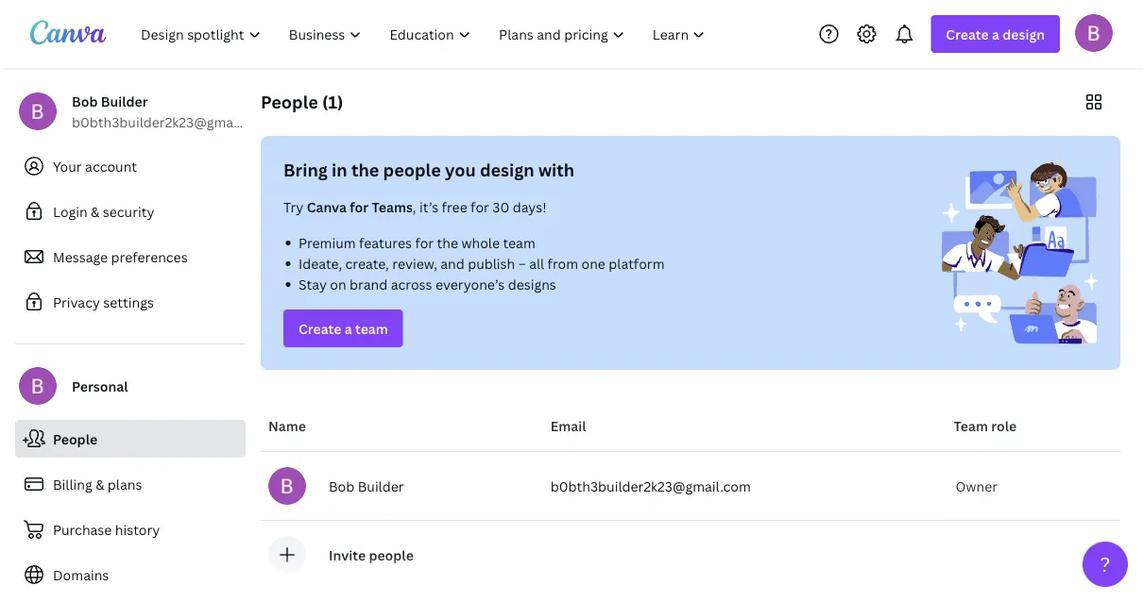 Task type: vqa. For each thing, say whether or not it's contained in the screenshot.
Team role
yes



Task type: locate. For each thing, give the bounding box(es) containing it.
0 horizontal spatial people
[[53, 430, 97, 448]]

&
[[91, 203, 100, 221], [96, 476, 104, 494]]

on
[[330, 275, 346, 293]]

1 horizontal spatial b0bth3builder2k23@gmail.com
[[551, 478, 751, 496]]

for up review, in the top left of the page
[[415, 234, 434, 252]]

bob up invite
[[329, 478, 355, 496]]

billing & plans
[[53, 476, 142, 494]]

your account
[[53, 157, 137, 175]]

billing
[[53, 476, 92, 494]]

bob
[[72, 92, 98, 110], [329, 478, 355, 496]]

people
[[261, 90, 318, 113], [53, 430, 97, 448]]

bob up your account
[[72, 92, 98, 110]]

design
[[1003, 25, 1045, 43], [480, 158, 534, 181]]

1 horizontal spatial bob
[[329, 478, 355, 496]]

1 vertical spatial the
[[437, 234, 458, 252]]

premium features for the whole team ideate, create, review, and publish – all from one platform stay on brand across everyone's designs
[[299, 234, 665, 293]]

?
[[1100, 551, 1110, 578]]

1 vertical spatial a
[[345, 320, 352, 338]]

message preferences
[[53, 248, 188, 266]]

& for billing
[[96, 476, 104, 494]]

0 vertical spatial builder
[[101, 92, 148, 110]]

your
[[53, 157, 82, 175]]

team inside premium features for the whole team ideate, create, review, and publish – all from one platform stay on brand across everyone's designs
[[503, 234, 535, 252]]

history
[[115, 521, 160, 539]]

1 horizontal spatial builder
[[358, 478, 404, 496]]

team up – at the left
[[503, 234, 535, 252]]

for left 30
[[471, 198, 489, 216]]

for
[[350, 198, 369, 216], [471, 198, 489, 216], [415, 234, 434, 252]]

1 horizontal spatial for
[[415, 234, 434, 252]]

plans
[[108, 476, 142, 494]]

email
[[551, 417, 586, 435]]

1 horizontal spatial create
[[946, 25, 989, 43]]

1 vertical spatial design
[[480, 158, 534, 181]]

1 horizontal spatial people
[[261, 90, 318, 113]]

for for teams
[[350, 198, 369, 216]]

1 horizontal spatial team
[[503, 234, 535, 252]]

security
[[103, 203, 154, 221]]

0 horizontal spatial builder
[[101, 92, 148, 110]]

builder for bob builder b0bth3builder2k23@gmail.com
[[101, 92, 148, 110]]

& left plans on the bottom left of page
[[96, 476, 104, 494]]

create a design
[[946, 25, 1045, 43]]

platform
[[609, 255, 665, 273]]

privacy settings
[[53, 293, 154, 311]]

name
[[268, 417, 306, 435]]

bring in the people you design with
[[283, 158, 575, 181]]

message
[[53, 248, 108, 266]]

create a team button
[[283, 310, 403, 348]]

the inside premium features for the whole team ideate, create, review, and publish – all from one platform stay on brand across everyone's designs
[[437, 234, 458, 252]]

message preferences link
[[15, 238, 246, 276]]

a for design
[[992, 25, 999, 43]]

team
[[503, 234, 535, 252], [355, 320, 388, 338]]

0 vertical spatial bob
[[72, 92, 98, 110]]

account
[[85, 157, 137, 175]]

bob for bob builder b0bth3builder2k23@gmail.com
[[72, 92, 98, 110]]

0 horizontal spatial a
[[345, 320, 352, 338]]

0 horizontal spatial bob
[[72, 92, 98, 110]]

create inside dropdown button
[[946, 25, 989, 43]]

0 vertical spatial a
[[992, 25, 999, 43]]

& right login at the left top
[[91, 203, 100, 221]]

top level navigation element
[[128, 15, 721, 53]]

people up billing
[[53, 430, 97, 448]]

for inside premium features for the whole team ideate, create, review, and publish – all from one platform stay on brand across everyone's designs
[[415, 234, 434, 252]]

1 vertical spatial create
[[299, 320, 341, 338]]

0 horizontal spatial b0bth3builder2k23@gmail.com
[[72, 113, 272, 131]]

0 vertical spatial the
[[351, 158, 379, 181]]

bob inside button
[[329, 478, 355, 496]]

people right invite
[[369, 547, 414, 564]]

invite people button
[[329, 547, 414, 564]]

purchase
[[53, 521, 112, 539]]

people
[[383, 158, 441, 181], [369, 547, 414, 564]]

team down the "brand"
[[355, 320, 388, 338]]

a
[[992, 25, 999, 43], [345, 320, 352, 338]]

bob inside bob builder b0bth3builder2k23@gmail.com
[[72, 92, 98, 110]]

0 horizontal spatial create
[[299, 320, 341, 338]]

1 vertical spatial bob
[[329, 478, 355, 496]]

0 horizontal spatial team
[[355, 320, 388, 338]]

create for create a team
[[299, 320, 341, 338]]

brand
[[350, 275, 388, 293]]

1 vertical spatial &
[[96, 476, 104, 494]]

builder inside bob builder button
[[358, 478, 404, 496]]

a inside create a team button
[[345, 320, 352, 338]]

all
[[529, 255, 544, 273]]

in
[[332, 158, 347, 181]]

create inside button
[[299, 320, 341, 338]]

the
[[351, 158, 379, 181], [437, 234, 458, 252]]

list
[[283, 232, 675, 295]]

bob builder b0bth3builder2k23@gmail.com
[[72, 92, 272, 131]]

0 horizontal spatial for
[[350, 198, 369, 216]]

0 vertical spatial create
[[946, 25, 989, 43]]

(1)
[[322, 90, 343, 113]]

create
[[946, 25, 989, 43], [299, 320, 341, 338]]

1 horizontal spatial the
[[437, 234, 458, 252]]

1 horizontal spatial design
[[1003, 25, 1045, 43]]

1 vertical spatial team
[[355, 320, 388, 338]]

people left (1)
[[261, 90, 318, 113]]

0 horizontal spatial the
[[351, 158, 379, 181]]

–
[[518, 255, 526, 273]]

people for people
[[53, 430, 97, 448]]

billing & plans link
[[15, 466, 246, 504]]

1 vertical spatial people
[[53, 430, 97, 448]]

people up ,
[[383, 158, 441, 181]]

0 vertical spatial team
[[503, 234, 535, 252]]

for right canva
[[350, 198, 369, 216]]

0 vertical spatial design
[[1003, 25, 1045, 43]]

builder inside bob builder b0bth3builder2k23@gmail.com
[[101, 92, 148, 110]]

a inside "create a design" dropdown button
[[992, 25, 999, 43]]

with
[[538, 158, 575, 181]]

b0bth3builder2k23@gmail.com
[[72, 113, 272, 131], [551, 478, 751, 496]]

0 vertical spatial people
[[261, 90, 318, 113]]

builder
[[101, 92, 148, 110], [358, 478, 404, 496]]

1 vertical spatial builder
[[358, 478, 404, 496]]

1 vertical spatial people
[[369, 547, 414, 564]]

design left bob builder icon on the right of the page
[[1003, 25, 1045, 43]]

the up and
[[437, 234, 458, 252]]

builder up invite people button
[[358, 478, 404, 496]]

review,
[[392, 255, 437, 273]]

the right in
[[351, 158, 379, 181]]

0 vertical spatial &
[[91, 203, 100, 221]]

1 horizontal spatial a
[[992, 25, 999, 43]]

canva
[[307, 198, 347, 216]]

role
[[991, 417, 1017, 435]]

,
[[413, 198, 416, 216]]

1 vertical spatial b0bth3builder2k23@gmail.com
[[551, 478, 751, 496]]

features
[[359, 234, 412, 252]]

design up 30
[[480, 158, 534, 181]]

create for create a design
[[946, 25, 989, 43]]

builder up your account link
[[101, 92, 148, 110]]



Task type: describe. For each thing, give the bounding box(es) containing it.
free
[[442, 198, 467, 216]]

login & security link
[[15, 193, 246, 231]]

across
[[391, 275, 432, 293]]

designs
[[508, 275, 556, 293]]

design inside dropdown button
[[1003, 25, 1045, 43]]

? button
[[1083, 542, 1128, 588]]

bob builder
[[329, 478, 404, 496]]

0 vertical spatial people
[[383, 158, 441, 181]]

0 horizontal spatial design
[[480, 158, 534, 181]]

ideate,
[[299, 255, 342, 273]]

you
[[445, 158, 476, 181]]

0 vertical spatial b0bth3builder2k23@gmail.com
[[72, 113, 272, 131]]

premium
[[299, 234, 356, 252]]

privacy
[[53, 293, 100, 311]]

from
[[548, 255, 578, 273]]

people (1)
[[261, 90, 343, 113]]

one
[[581, 255, 605, 273]]

for for the
[[415, 234, 434, 252]]

people for people (1)
[[261, 90, 318, 113]]

login & security
[[53, 203, 154, 221]]

preferences
[[111, 248, 188, 266]]

& for login
[[91, 203, 100, 221]]

list containing premium features for the whole team
[[283, 232, 675, 295]]

bob builder button
[[268, 468, 535, 505]]

bob for bob builder
[[329, 478, 355, 496]]

try canva for teams , it's free for 30 days!
[[283, 198, 547, 216]]

invite people
[[329, 547, 414, 564]]

owner
[[956, 478, 998, 496]]

builder for bob builder
[[358, 478, 404, 496]]

owner button
[[954, 468, 1007, 505]]

create,
[[345, 255, 389, 273]]

settings
[[103, 293, 154, 311]]

bring
[[283, 158, 328, 181]]

try
[[283, 198, 303, 216]]

publish
[[468, 255, 515, 273]]

create a team
[[299, 320, 388, 338]]

purchase history link
[[15, 511, 246, 549]]

people link
[[15, 420, 246, 458]]

privacy settings link
[[15, 283, 246, 321]]

team inside button
[[355, 320, 388, 338]]

30
[[492, 198, 509, 216]]

login
[[53, 203, 88, 221]]

bob builder image
[[1075, 14, 1113, 52]]

stay
[[299, 275, 327, 293]]

purchase history
[[53, 521, 160, 539]]

everyone's
[[435, 275, 505, 293]]

and
[[441, 255, 465, 273]]

domains link
[[15, 556, 246, 594]]

create a design button
[[931, 15, 1060, 53]]

your account link
[[15, 147, 246, 185]]

personal
[[72, 377, 128, 395]]

invite
[[329, 547, 366, 564]]

2 horizontal spatial for
[[471, 198, 489, 216]]

days!
[[513, 198, 547, 216]]

whole
[[462, 234, 500, 252]]

team
[[954, 417, 988, 435]]

domains
[[53, 566, 109, 584]]

team role
[[954, 417, 1017, 435]]

a for team
[[345, 320, 352, 338]]

teams
[[372, 198, 413, 216]]

it's
[[419, 198, 439, 216]]



